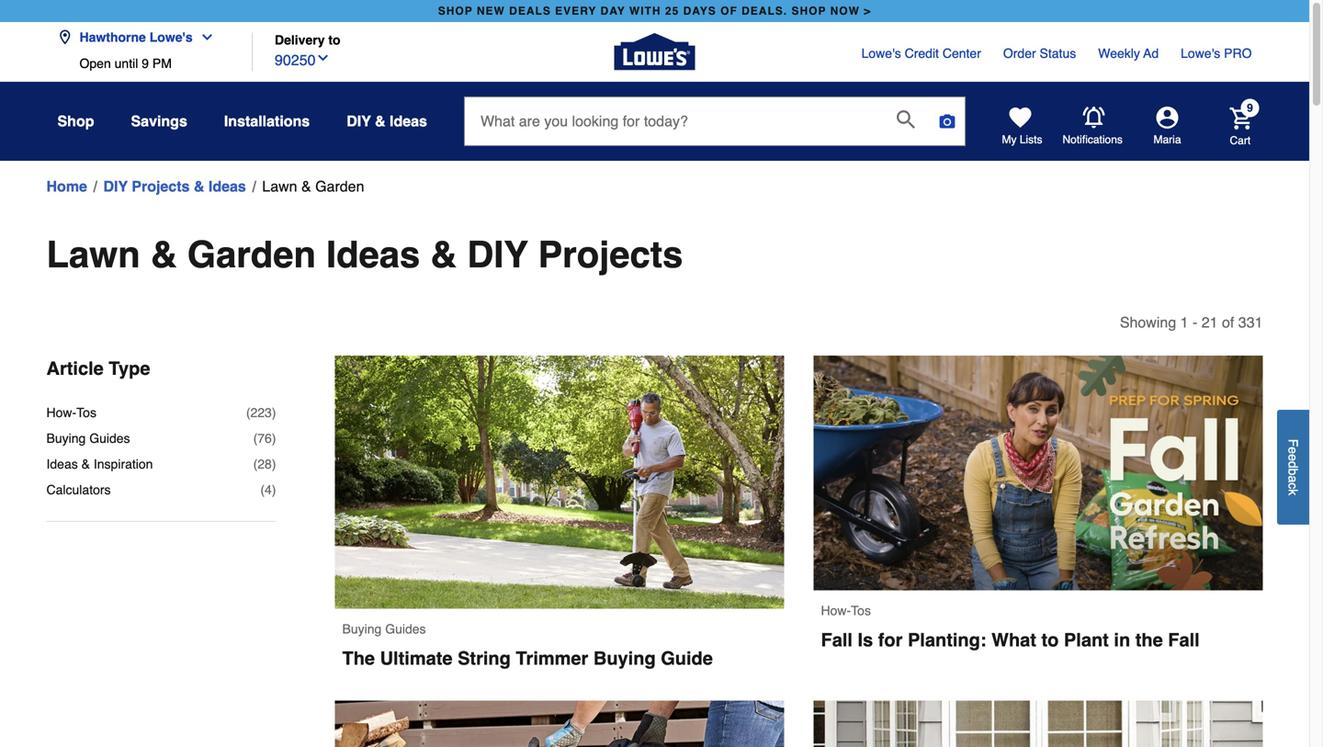 Task type: vqa. For each thing, say whether or not it's contained in the screenshot.


Task type: describe. For each thing, give the bounding box(es) containing it.
) for ( 4 )
[[272, 483, 276, 497]]

delivery
[[275, 33, 325, 47]]

lawn & garden button
[[262, 176, 364, 198]]

planting:
[[908, 630, 987, 651]]

how-tos for fall is for planting: what to plant in the fall
[[821, 603, 871, 618]]

diy projects & ideas link
[[103, 176, 246, 198]]

search image
[[897, 110, 916, 129]]

( 4 )
[[261, 483, 276, 497]]

shop
[[57, 113, 94, 130]]

hawthorne lowe's
[[80, 30, 193, 45]]

a man walking with a string trimmer. image
[[335, 356, 785, 609]]

new
[[477, 5, 505, 17]]

open until 9 pm
[[80, 56, 172, 71]]

lowe's for lowe's pro
[[1181, 46, 1221, 61]]

tos for (
[[76, 405, 96, 420]]

guide
[[661, 648, 713, 669]]

order status
[[1004, 46, 1077, 61]]

0 horizontal spatial projects
[[132, 178, 190, 195]]

1 vertical spatial 9
[[1248, 102, 1254, 114]]

day
[[601, 5, 626, 17]]

k
[[1287, 489, 1301, 496]]

331
[[1239, 314, 1264, 331]]

) for ( 76 )
[[272, 431, 276, 446]]

& for lawn & garden
[[302, 178, 311, 195]]

lowe's home improvement logo image
[[615, 11, 695, 92]]

lowe's inside button
[[150, 30, 193, 45]]

21
[[1202, 314, 1219, 331]]

days
[[684, 5, 717, 17]]

installations button
[[224, 105, 310, 138]]

2 horizontal spatial buying
[[594, 648, 656, 669]]

90250 button
[[275, 47, 330, 71]]

how-tos for (
[[46, 405, 96, 420]]

lists
[[1020, 133, 1043, 146]]

1 vertical spatial projects
[[538, 234, 683, 276]]

d
[[1287, 461, 1301, 468]]

showing 1 - 21 of 331
[[1121, 314, 1264, 331]]

diy for diy & ideas
[[347, 113, 371, 130]]

article type
[[46, 358, 150, 379]]

1 e from the top
[[1287, 447, 1301, 454]]

0 vertical spatial to
[[329, 33, 341, 47]]

b
[[1287, 468, 1301, 476]]

25
[[665, 5, 680, 17]]

lowe's home improvement cart image
[[1231, 107, 1253, 129]]

lawn for lawn & garden ideas & diy projects
[[46, 234, 140, 276]]

the
[[1136, 630, 1164, 651]]

every
[[555, 5, 597, 17]]

raised planter box with storage image
[[814, 701, 1264, 747]]

order
[[1004, 46, 1037, 61]]

buying guides for the ultimate string trimmer buying guide
[[342, 622, 426, 637]]

status
[[1040, 46, 1077, 61]]

buying guides for (
[[46, 431, 130, 446]]

credit
[[905, 46, 940, 61]]

is
[[858, 630, 874, 651]]

2 shop from the left
[[792, 5, 827, 17]]

the ultimate string trimmer buying guide
[[342, 648, 713, 669]]

shop new deals every day with 25 days of deals. shop now > link
[[435, 0, 875, 22]]

f e e d b a c k button
[[1278, 410, 1310, 525]]

the
[[342, 648, 375, 669]]

223
[[250, 405, 272, 420]]

maria button
[[1124, 107, 1212, 147]]

shop new deals every day with 25 days of deals. shop now >
[[438, 5, 872, 17]]

lawn & garden
[[262, 178, 364, 195]]

ideas & inspiration
[[46, 457, 153, 472]]

& for diy & ideas
[[375, 113, 386, 130]]

trimmer
[[516, 648, 589, 669]]

2 e from the top
[[1287, 454, 1301, 461]]

notifications
[[1063, 133, 1123, 146]]

center
[[943, 46, 982, 61]]

home
[[46, 178, 87, 195]]

( 223 )
[[246, 405, 276, 420]]

( 76 )
[[253, 431, 276, 446]]

weekly ad link
[[1099, 44, 1159, 63]]

diy & ideas button
[[347, 105, 427, 138]]

c
[[1287, 483, 1301, 489]]

now
[[831, 5, 860, 17]]

1
[[1181, 314, 1189, 331]]

ideas inside button
[[390, 113, 427, 130]]

90250
[[275, 52, 316, 69]]

with
[[630, 5, 662, 17]]

diy projects & ideas
[[103, 178, 246, 195]]

1 fall from the left
[[821, 630, 853, 651]]

of
[[1223, 314, 1235, 331]]

( for 4
[[261, 483, 265, 497]]

inspiration
[[94, 457, 153, 472]]

showing
[[1121, 314, 1177, 331]]

of
[[721, 5, 738, 17]]

lawn & garden ideas & diy projects
[[46, 234, 683, 276]]

my lists link
[[1003, 107, 1043, 147]]

2 fall from the left
[[1169, 630, 1200, 651]]

tos for fall is for planting: what to plant in the fall
[[851, 603, 871, 618]]

lowe's credit center
[[862, 46, 982, 61]]

diy for diy projects & ideas
[[103, 178, 128, 195]]

1 shop from the left
[[438, 5, 473, 17]]

savings
[[131, 113, 187, 130]]

76
[[258, 431, 272, 446]]



Task type: locate. For each thing, give the bounding box(es) containing it.
2 vertical spatial diy
[[467, 234, 528, 276]]

0 horizontal spatial buying guides
[[46, 431, 130, 446]]

( for 223
[[246, 405, 250, 420]]

0 horizontal spatial lowe's
[[150, 30, 193, 45]]

buying for (
[[46, 431, 86, 446]]

calculators
[[46, 483, 111, 497]]

garden
[[315, 178, 364, 195], [187, 234, 316, 276]]

0 vertical spatial garden
[[315, 178, 364, 195]]

1 horizontal spatial 9
[[1248, 102, 1254, 114]]

lowe's left credit
[[862, 46, 902, 61]]

) up 28 at the left bottom
[[272, 431, 276, 446]]

( for 76
[[253, 431, 258, 446]]

weekly ad
[[1099, 46, 1159, 61]]

1 vertical spatial guides
[[385, 622, 426, 637]]

4
[[265, 483, 272, 497]]

shop button
[[57, 105, 94, 138]]

lowe's up pm
[[150, 30, 193, 45]]

0 horizontal spatial how-tos
[[46, 405, 96, 420]]

) up ( 4 )
[[272, 457, 276, 472]]

chevron down image inside hawthorne lowe's button
[[193, 30, 215, 45]]

lawn
[[262, 178, 297, 195], [46, 234, 140, 276]]

ideas
[[390, 113, 427, 130], [209, 178, 246, 195], [326, 234, 420, 276], [46, 457, 78, 472]]

1 ) from the top
[[272, 405, 276, 420]]

-
[[1193, 314, 1198, 331]]

0 horizontal spatial chevron down image
[[193, 30, 215, 45]]

tos up is at the bottom of the page
[[851, 603, 871, 618]]

0 vertical spatial chevron down image
[[193, 30, 215, 45]]

garden for lawn & garden
[[315, 178, 364, 195]]

1 vertical spatial to
[[1042, 630, 1059, 651]]

garden for lawn & garden ideas & diy projects
[[187, 234, 316, 276]]

0 vertical spatial 9
[[142, 56, 149, 71]]

lawn inside button
[[262, 178, 297, 195]]

shop
[[438, 5, 473, 17], [792, 5, 827, 17]]

my
[[1003, 133, 1017, 146]]

chevron down image inside 90250 button
[[316, 51, 330, 65]]

lowe's for lowe's credit center
[[862, 46, 902, 61]]

0 horizontal spatial buying
[[46, 431, 86, 446]]

1 vertical spatial lawn
[[46, 234, 140, 276]]

0 vertical spatial tos
[[76, 405, 96, 420]]

) for ( 223 )
[[272, 405, 276, 420]]

1 vertical spatial garden
[[187, 234, 316, 276]]

lowe's home improvement notification center image
[[1083, 107, 1105, 129]]

delivery to
[[275, 33, 341, 47]]

until
[[115, 56, 138, 71]]

0 horizontal spatial to
[[329, 33, 341, 47]]

1 horizontal spatial buying
[[342, 622, 382, 637]]

hawthorne
[[80, 30, 146, 45]]

for
[[879, 630, 903, 651]]

9 left pm
[[142, 56, 149, 71]]

garden up lawn & garden ideas & diy projects
[[315, 178, 364, 195]]

string
[[458, 648, 511, 669]]

fall is for planting: what to plant in the fall
[[821, 630, 1200, 651]]

1 horizontal spatial how-
[[821, 603, 851, 618]]

fall right the
[[1169, 630, 1200, 651]]

1 vertical spatial buying
[[342, 622, 382, 637]]

0 horizontal spatial shop
[[438, 5, 473, 17]]

weekly
[[1099, 46, 1141, 61]]

1 horizontal spatial projects
[[538, 234, 683, 276]]

to right delivery
[[329, 33, 341, 47]]

how-tos
[[46, 405, 96, 420], [821, 603, 871, 618]]

1 vertical spatial diy
[[103, 178, 128, 195]]

1 vertical spatial how-
[[821, 603, 851, 618]]

None search field
[[464, 97, 966, 163]]

garden down lawn & garden button
[[187, 234, 316, 276]]

1 horizontal spatial lowe's
[[862, 46, 902, 61]]

0 vertical spatial how-tos
[[46, 405, 96, 420]]

how- for (
[[46, 405, 76, 420]]

0 horizontal spatial how-
[[46, 405, 76, 420]]

tos
[[76, 405, 96, 420], [851, 603, 871, 618]]

0 horizontal spatial diy
[[103, 178, 128, 195]]

tos down article
[[76, 405, 96, 420]]

Search Query text field
[[465, 97, 883, 145]]

0 vertical spatial lawn
[[262, 178, 297, 195]]

guides for the ultimate string trimmer buying guide
[[385, 622, 426, 637]]

e
[[1287, 447, 1301, 454], [1287, 454, 1301, 461]]

>
[[864, 5, 872, 17]]

ultimate
[[380, 648, 453, 669]]

0 horizontal spatial tos
[[76, 405, 96, 420]]

9
[[142, 56, 149, 71], [1248, 102, 1254, 114]]

in
[[1115, 630, 1131, 651]]

deals.
[[742, 5, 788, 17]]

( for 28
[[253, 457, 258, 472]]

camera image
[[939, 112, 957, 131]]

1 horizontal spatial chevron down image
[[316, 51, 330, 65]]

1 horizontal spatial guides
[[385, 622, 426, 637]]

chevron down image
[[193, 30, 215, 45], [316, 51, 330, 65]]

home link
[[46, 176, 87, 198]]

1 horizontal spatial buying guides
[[342, 622, 426, 637]]

hawthorne lowe's button
[[57, 19, 222, 56]]

buying up the
[[342, 622, 382, 637]]

a video on preparing your fall garden for spring. image
[[814, 356, 1264, 591]]

lowe's left the pro
[[1181, 46, 1221, 61]]

) for ( 28 )
[[272, 457, 276, 472]]

to right what
[[1042, 630, 1059, 651]]

diy inside button
[[347, 113, 371, 130]]

savings button
[[131, 105, 187, 138]]

0 horizontal spatial 9
[[142, 56, 149, 71]]

buying for the ultimate string trimmer buying guide
[[342, 622, 382, 637]]

diy
[[347, 113, 371, 130], [103, 178, 128, 195], [467, 234, 528, 276]]

plant
[[1065, 630, 1109, 651]]

shop left now
[[792, 5, 827, 17]]

guides
[[89, 431, 130, 446], [385, 622, 426, 637]]

lawn for lawn & garden
[[262, 178, 297, 195]]

lowe's pro link
[[1181, 44, 1253, 63]]

lowe's pro
[[1181, 46, 1253, 61]]

deals
[[509, 5, 551, 17]]

f
[[1287, 439, 1301, 447]]

2 ) from the top
[[272, 431, 276, 446]]

0 vertical spatial buying guides
[[46, 431, 130, 446]]

& for lawn & garden ideas & diy projects
[[151, 234, 177, 276]]

my lists
[[1003, 133, 1043, 146]]

) down 28 at the left bottom
[[272, 483, 276, 497]]

2 horizontal spatial diy
[[467, 234, 528, 276]]

lawn down installations button
[[262, 178, 297, 195]]

open
[[80, 56, 111, 71]]

order status link
[[1004, 44, 1077, 63]]

buying guides up the
[[342, 622, 426, 637]]

guides for (
[[89, 431, 130, 446]]

)
[[272, 405, 276, 420], [272, 431, 276, 446], [272, 457, 276, 472], [272, 483, 276, 497]]

fall left is at the bottom of the page
[[821, 630, 853, 651]]

0 vertical spatial projects
[[132, 178, 190, 195]]

e up d
[[1287, 447, 1301, 454]]

how-tos down article
[[46, 405, 96, 420]]

projects
[[132, 178, 190, 195], [538, 234, 683, 276]]

pm
[[153, 56, 172, 71]]

how-tos up is at the bottom of the page
[[821, 603, 871, 618]]

close up of someone using a chainsaw to cut through a log. image
[[335, 701, 785, 747]]

lowe's
[[150, 30, 193, 45], [862, 46, 902, 61], [1181, 46, 1221, 61]]

1 horizontal spatial shop
[[792, 5, 827, 17]]

4 ) from the top
[[272, 483, 276, 497]]

how-
[[46, 405, 76, 420], [821, 603, 851, 618]]

2 vertical spatial buying
[[594, 648, 656, 669]]

9 up 'cart'
[[1248, 102, 1254, 114]]

&
[[375, 113, 386, 130], [194, 178, 204, 195], [302, 178, 311, 195], [151, 234, 177, 276], [431, 234, 457, 276], [81, 457, 90, 472]]

pro
[[1225, 46, 1253, 61]]

installations
[[224, 113, 310, 130]]

buying left guide
[[594, 648, 656, 669]]

to
[[329, 33, 341, 47], [1042, 630, 1059, 651]]

e up b at the bottom of page
[[1287, 454, 1301, 461]]

28
[[258, 457, 272, 472]]

diy & ideas
[[347, 113, 427, 130]]

lowe's credit center link
[[862, 44, 982, 63]]

1 vertical spatial chevron down image
[[316, 51, 330, 65]]

a
[[1287, 476, 1301, 483]]

how- for fall is for planting: what to plant in the fall
[[821, 603, 851, 618]]

2 horizontal spatial lowe's
[[1181, 46, 1221, 61]]

what
[[992, 630, 1037, 651]]

buying
[[46, 431, 86, 446], [342, 622, 382, 637], [594, 648, 656, 669]]

1 horizontal spatial how-tos
[[821, 603, 871, 618]]

lowe's home improvement lists image
[[1010, 107, 1032, 129]]

) up the ( 76 )
[[272, 405, 276, 420]]

1 vertical spatial tos
[[851, 603, 871, 618]]

1 vertical spatial how-tos
[[821, 603, 871, 618]]

0 horizontal spatial fall
[[821, 630, 853, 651]]

& for ideas & inspiration
[[81, 457, 90, 472]]

lawn down home link
[[46, 234, 140, 276]]

shop left new
[[438, 5, 473, 17]]

0 vertical spatial buying
[[46, 431, 86, 446]]

buying guides
[[46, 431, 130, 446], [342, 622, 426, 637]]

type
[[109, 358, 150, 379]]

maria
[[1154, 133, 1182, 146]]

1 horizontal spatial fall
[[1169, 630, 1200, 651]]

guides up ideas & inspiration
[[89, 431, 130, 446]]

1 horizontal spatial diy
[[347, 113, 371, 130]]

1 vertical spatial buying guides
[[342, 622, 426, 637]]

0 vertical spatial guides
[[89, 431, 130, 446]]

article
[[46, 358, 104, 379]]

cart
[[1231, 134, 1251, 147]]

(
[[246, 405, 250, 420], [253, 431, 258, 446], [253, 457, 258, 472], [261, 483, 265, 497]]

( 28 )
[[253, 457, 276, 472]]

1 horizontal spatial to
[[1042, 630, 1059, 651]]

buying up ideas & inspiration
[[46, 431, 86, 446]]

0 vertical spatial how-
[[46, 405, 76, 420]]

location image
[[57, 30, 72, 45]]

0 horizontal spatial guides
[[89, 431, 130, 446]]

0 vertical spatial diy
[[347, 113, 371, 130]]

1 horizontal spatial tos
[[851, 603, 871, 618]]

guides up ultimate
[[385, 622, 426, 637]]

buying guides up ideas & inspiration
[[46, 431, 130, 446]]

f e e d b a c k
[[1287, 439, 1301, 496]]

1 horizontal spatial lawn
[[262, 178, 297, 195]]

0 horizontal spatial lawn
[[46, 234, 140, 276]]

3 ) from the top
[[272, 457, 276, 472]]

fall
[[821, 630, 853, 651], [1169, 630, 1200, 651]]

ad
[[1144, 46, 1159, 61]]

garden inside lawn & garden button
[[315, 178, 364, 195]]



